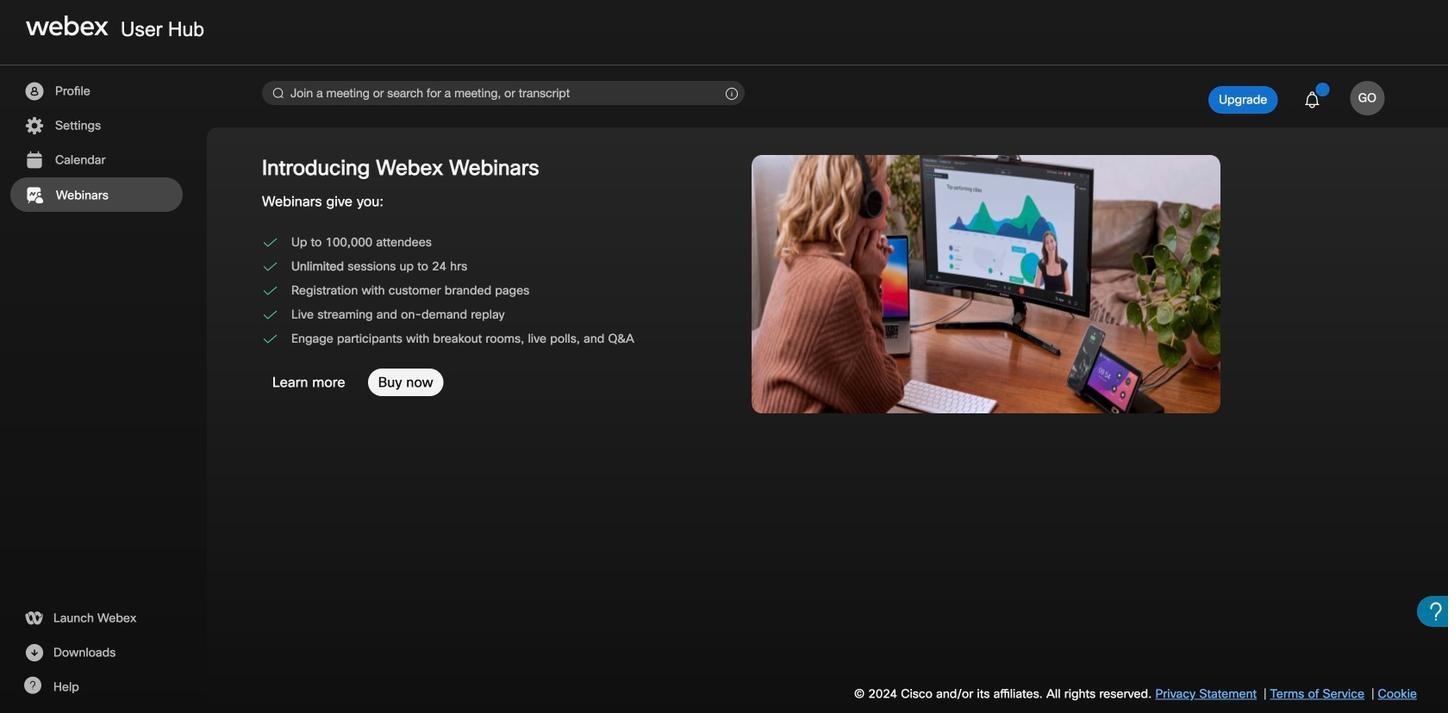 Task type: locate. For each thing, give the bounding box(es) containing it.
2 mds check_bold image from the top
[[262, 258, 278, 276]]

cisco webex image
[[26, 16, 109, 36]]

2 mds check_bold image from the top
[[262, 306, 278, 324]]

2 vertical spatial mds check_bold image
[[262, 330, 278, 348]]

my webex meetings element
[[0, 128, 1448, 714]]

mds content download_filled image
[[23, 643, 45, 664]]

mds webex helix filled image
[[23, 609, 44, 629]]

1 vertical spatial mds check_bold image
[[262, 306, 278, 324]]

mds people circle_filled image
[[23, 81, 45, 102]]

mds check_bold image
[[262, 282, 278, 300], [262, 306, 278, 324]]

0 vertical spatial mds check_bold image
[[262, 282, 278, 300]]

0 vertical spatial mds check_bold image
[[262, 234, 278, 252]]

1 vertical spatial mds check_bold image
[[262, 258, 278, 276]]

mds check_bold image
[[262, 234, 278, 252], [262, 258, 278, 276], [262, 330, 278, 348]]

1 mds check_bold image from the top
[[262, 234, 278, 252]]



Task type: describe. For each thing, give the bounding box(es) containing it.
mds settings_filled image
[[23, 116, 45, 136]]

mds meetings_filled image
[[23, 150, 45, 171]]

Join a meeting or search for a meeting, or transcript text field
[[262, 81, 745, 105]]

1 mds check_bold image from the top
[[262, 282, 278, 300]]

3 mds check_bold image from the top
[[262, 330, 278, 348]]

mds webinar_filled image
[[24, 185, 46, 206]]

ng help active image
[[23, 677, 41, 695]]



Task type: vqa. For each thing, say whether or not it's contained in the screenshot.
topmost tab list
no



